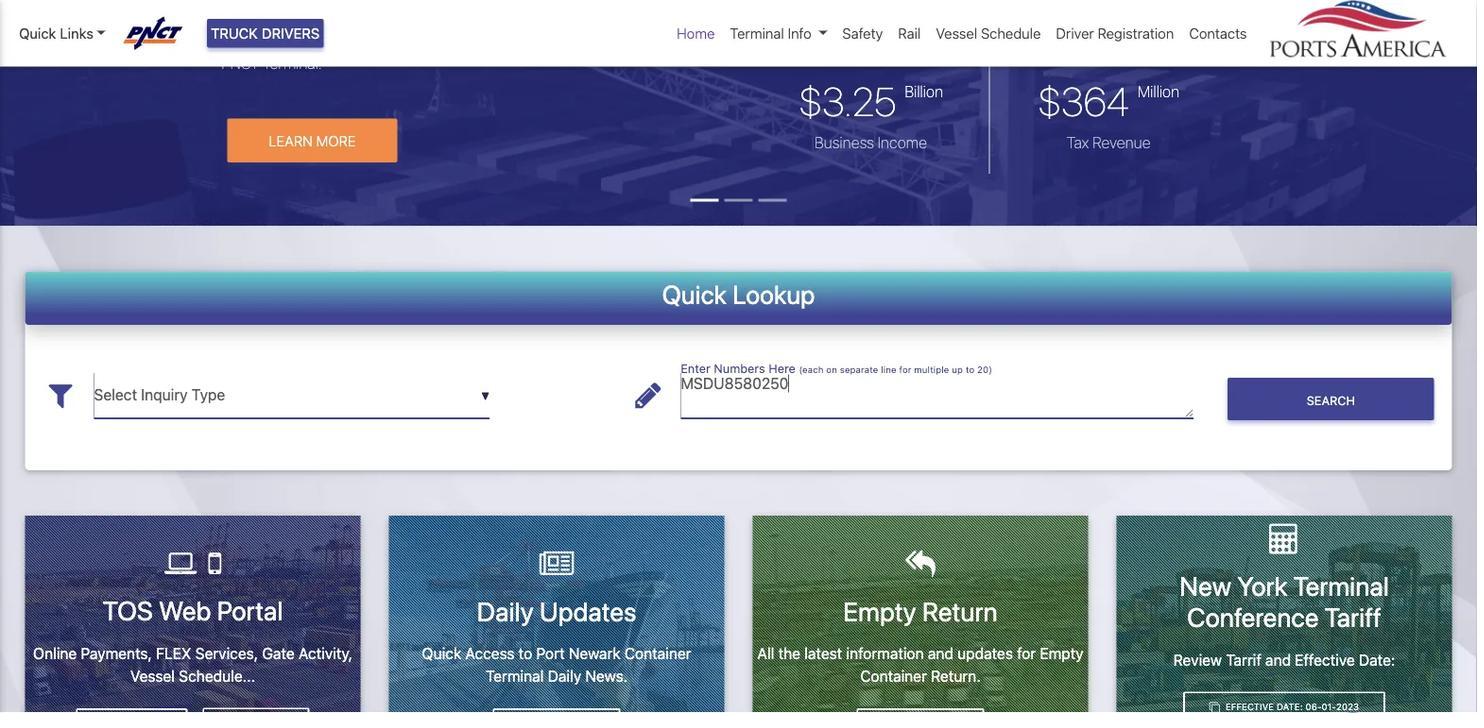 Task type: locate. For each thing, give the bounding box(es) containing it.
container down international
[[222, 31, 286, 49]]

welcome to port newmark container terminal image
[[0, 0, 1477, 332]]

info
[[788, 25, 812, 42]]

moving
[[472, 7, 521, 25]]

freight
[[524, 7, 567, 25]]

0 horizontal spatial newark
[[569, 645, 621, 663]]

daily left news.
[[548, 668, 581, 686]]

tarrif
[[1226, 651, 1262, 669]]

empty up 'information'
[[843, 596, 916, 627]]

1 vertical spatial newark
[[569, 645, 621, 663]]

container inside all the latest information and updates for empty container return.
[[860, 668, 927, 686]]

1 horizontal spatial container
[[625, 645, 691, 663]]

and up the return.
[[928, 645, 954, 663]]

0 vertical spatial quick
[[19, 25, 56, 42]]

income down $3.25 billion
[[878, 133, 927, 151]]

0 horizontal spatial daily
[[477, 596, 534, 627]]

0 horizontal spatial port
[[536, 645, 565, 663]]

safety
[[843, 25, 883, 42]]

up
[[952, 364, 963, 375]]

2 vertical spatial for
[[1017, 645, 1036, 663]]

for
[[391, 7, 409, 25], [899, 364, 912, 375], [1017, 645, 1036, 663]]

daily updates
[[477, 596, 636, 627]]

quick links
[[19, 25, 93, 42]]

to right up
[[966, 364, 975, 375]]

empty
[[843, 596, 916, 627], [1040, 645, 1084, 663]]

0 horizontal spatial to
[[519, 645, 532, 663]]

driver registration
[[1056, 25, 1174, 42]]

0 vertical spatial daily
[[477, 596, 534, 627]]

2 horizontal spatial quick
[[662, 279, 727, 310]]

york
[[1238, 570, 1288, 602]]

search button
[[1228, 378, 1434, 421]]

online
[[33, 645, 77, 663]]

effective up 01-
[[1295, 651, 1355, 669]]

vessel down the flex
[[130, 667, 175, 685]]

0 vertical spatial vessel
[[936, 25, 978, 42]]

newark
[[657, 7, 707, 25], [569, 645, 621, 663]]

1 horizontal spatial daily
[[548, 668, 581, 686]]

quick left access
[[422, 645, 461, 663]]

of up destinations on the top left
[[337, 0, 351, 1]]

0 horizontal spatial terminal
[[486, 668, 544, 686]]

1 horizontal spatial to
[[966, 364, 975, 375]]

quick for quick links
[[19, 25, 56, 42]]

port down daily updates
[[536, 645, 565, 663]]

daily
[[477, 596, 534, 627], [548, 668, 581, 686]]

rail link
[[891, 15, 928, 51]]

0 horizontal spatial container
[[222, 31, 286, 49]]

0 horizontal spatial million
[[377, 31, 418, 49]]

vessel schedule link
[[928, 15, 1049, 51]]

vessel
[[936, 25, 978, 42], [130, 667, 175, 685]]

1 horizontal spatial terminal
[[730, 25, 784, 42]]

international
[[222, 7, 303, 25]]

jobs
[[906, 15, 934, 33]]

1 vertical spatial to
[[519, 645, 532, 663]]

of right hrs
[[675, 31, 688, 49]]

over
[[608, 0, 640, 1]]

for right line
[[899, 364, 912, 375]]

learn more button
[[227, 118, 397, 162]]

services,
[[195, 645, 258, 663]]

0 vertical spatial terminal
[[730, 25, 784, 42]]

date: inside effective date: 06-01-2023 link
[[1277, 702, 1303, 713]]

1 vertical spatial terminal
[[1294, 570, 1389, 602]]

0 horizontal spatial date:
[[1277, 702, 1303, 713]]

port down 45 on the left
[[627, 7, 653, 25]]

1 vertical spatial quick
[[662, 279, 727, 310]]

1 vertical spatial terminal.
[[263, 54, 322, 72]]

separate
[[840, 364, 878, 375]]

income for $3.25
[[878, 133, 927, 151]]

latest
[[805, 645, 842, 663]]

1 vertical spatial port
[[536, 645, 565, 663]]

and
[[928, 645, 954, 663], [1266, 651, 1291, 669]]

1 vertical spatial empty
[[1040, 645, 1084, 663]]

0 vertical spatial newark
[[657, 7, 707, 25]]

1 horizontal spatial empty
[[1040, 645, 1084, 663]]

to right access
[[519, 645, 532, 663]]

new york terminal conference tariff
[[1180, 570, 1389, 633]]

income right personal
[[1114, 15, 1164, 33]]

0 vertical spatial million
[[377, 31, 418, 49]]

0 vertical spatial empty
[[843, 596, 916, 627]]

online payments, flex services, gate activity, vessel schedule...
[[33, 645, 353, 685]]

access
[[465, 645, 515, 663]]

tax
[[1067, 133, 1089, 151]]

vessel inside online payments, flex services, gate activity, vessel schedule...
[[130, 667, 175, 685]]

terminal
[[730, 25, 784, 42], [1294, 570, 1389, 602], [486, 668, 544, 686]]

effective
[[1295, 651, 1355, 669], [1226, 702, 1274, 713]]

0 horizontal spatial vessel
[[130, 667, 175, 685]]

effective date: 06-01-2023
[[1223, 702, 1359, 713]]

effective right clone "image"
[[1226, 702, 1274, 713]]

vessel right jobs
[[936, 25, 978, 42]]

container down 'information'
[[860, 668, 927, 686]]

1 horizontal spatial newark
[[657, 7, 707, 25]]

1 horizontal spatial million
[[1138, 82, 1180, 100]]

terminal down access
[[486, 668, 544, 686]]

quick left links
[[19, 25, 56, 42]]

terminal.
[[290, 31, 349, 49], [263, 54, 322, 72]]

0 vertical spatial income
[[1114, 15, 1164, 33]]

opens
[[412, 0, 454, 1]]

2 vertical spatial container
[[860, 668, 927, 686]]

0 vertical spatial for
[[391, 7, 409, 25]]

2 horizontal spatial for
[[1017, 645, 1036, 663]]

multiple
[[914, 364, 949, 375]]

contacts
[[1189, 25, 1247, 42]]

newark up news.
[[569, 645, 621, 663]]

None text field
[[681, 373, 1194, 419]]

truck drivers link
[[207, 19, 324, 48]]

terminal inside new york terminal conference tariff
[[1294, 570, 1389, 602]]

None text field
[[94, 373, 490, 419]]

newark up home
[[657, 7, 707, 25]]

learn more
[[269, 132, 356, 149]]

quick inside quick access to port newark container terminal daily news.
[[422, 645, 461, 663]]

possibilities.
[[525, 0, 605, 1]]

0 horizontal spatial for
[[391, 7, 409, 25]]

2 vertical spatial quick
[[422, 645, 461, 663]]

income
[[1114, 15, 1164, 33], [878, 133, 927, 151]]

1 vertical spatial income
[[878, 133, 927, 151]]

links
[[60, 25, 93, 42]]

2 horizontal spatial terminal
[[1294, 570, 1389, 602]]

quick for quick access to port newark container terminal daily news.
[[422, 645, 461, 663]]

to inside the enter numbers here (each on separate line for multiple up to 20)
[[966, 364, 975, 375]]

1 horizontal spatial vessel
[[936, 25, 978, 42]]

empty right updates on the right bottom
[[1040, 645, 1084, 663]]

1 vertical spatial million
[[1138, 82, 1180, 100]]

empty inside all the latest information and updates for empty container return.
[[1040, 645, 1084, 663]]

pnct's schedule of services opens a world of possibilities.                                 over 45 international destinations for shippers moving freight through port newark container terminal.                                 811 million sq.ft. of industrial space within 1.5 hrs of pnct terminal.
[[222, 0, 707, 72]]

quick for quick lookup
[[662, 279, 727, 310]]

return
[[922, 596, 998, 627]]

0 horizontal spatial empty
[[843, 596, 916, 627]]

container inside 'pnct's schedule of services opens a world of possibilities.                                 over 45 international destinations for shippers moving freight through port newark container terminal.                                 811 million sq.ft. of industrial space within 1.5 hrs of pnct terminal.'
[[222, 31, 286, 49]]

revenue
[[1093, 133, 1151, 151]]

1 vertical spatial for
[[899, 364, 912, 375]]

0 horizontal spatial quick
[[19, 25, 56, 42]]

1.5
[[629, 31, 646, 49]]

1 horizontal spatial income
[[1114, 15, 1164, 33]]

million inside 'pnct's schedule of services opens a world of possibilities.                                 over 45 international destinations for shippers moving freight through port newark container terminal.                                 811 million sq.ft. of industrial space within 1.5 hrs of pnct terminal.'
[[377, 31, 418, 49]]

port
[[627, 7, 653, 25], [536, 645, 565, 663]]

home link
[[669, 15, 723, 51]]

quick access to port newark container terminal daily news.
[[422, 645, 691, 686]]

million right 811
[[377, 31, 418, 49]]

news.
[[585, 668, 628, 686]]

1 horizontal spatial date:
[[1359, 651, 1395, 669]]

destinations
[[306, 7, 387, 25]]

1 vertical spatial container
[[625, 645, 691, 663]]

0 horizontal spatial and
[[928, 645, 954, 663]]

1 vertical spatial date:
[[1277, 702, 1303, 713]]

1 vertical spatial daily
[[548, 668, 581, 686]]

terminal info link
[[723, 15, 835, 51]]

lookup
[[733, 279, 815, 310]]

1 horizontal spatial quick
[[422, 645, 461, 663]]

personal income
[[1054, 15, 1164, 33]]

2 vertical spatial terminal
[[486, 668, 544, 686]]

daily up access
[[477, 596, 534, 627]]

date: left 06-
[[1277, 702, 1303, 713]]

1 horizontal spatial port
[[627, 7, 653, 25]]

home
[[677, 25, 715, 42]]

for down services
[[391, 7, 409, 25]]

of
[[337, 0, 351, 1], [509, 0, 522, 1], [463, 31, 476, 49], [675, 31, 688, 49]]

quick
[[19, 25, 56, 42], [662, 279, 727, 310], [422, 645, 461, 663]]

space
[[543, 31, 583, 49]]

container up news.
[[625, 645, 691, 663]]

2 horizontal spatial container
[[860, 668, 927, 686]]

contacts link
[[1182, 15, 1255, 51]]

terminal. down drivers
[[263, 54, 322, 72]]

direct/indirect
[[809, 15, 902, 33]]

million down registration
[[1138, 82, 1180, 100]]

quick up the enter on the bottom
[[662, 279, 727, 310]]

income for direct/indirect jobs
[[1114, 15, 1164, 33]]

1 horizontal spatial for
[[899, 364, 912, 375]]

pnct
[[222, 54, 259, 72]]

date: down tariff
[[1359, 651, 1395, 669]]

0 horizontal spatial income
[[878, 133, 927, 151]]

1 vertical spatial effective
[[1226, 702, 1274, 713]]

direct/indirect jobs
[[809, 15, 934, 33]]

terminal left info
[[730, 25, 784, 42]]

for right updates on the right bottom
[[1017, 645, 1036, 663]]

for inside all the latest information and updates for empty container return.
[[1017, 645, 1036, 663]]

and right tarrif
[[1266, 651, 1291, 669]]

through
[[571, 7, 623, 25]]

million
[[377, 31, 418, 49], [1138, 82, 1180, 100]]

terminal up tariff
[[1294, 570, 1389, 602]]

terminal. down destinations on the top left
[[290, 31, 349, 49]]

0 vertical spatial container
[[222, 31, 286, 49]]

1 vertical spatial vessel
[[130, 667, 175, 685]]

review
[[1174, 651, 1222, 669]]

0 vertical spatial port
[[627, 7, 653, 25]]

truck
[[211, 25, 258, 42]]

0 vertical spatial effective
[[1295, 651, 1355, 669]]

0 vertical spatial to
[[966, 364, 975, 375]]



Task type: vqa. For each thing, say whether or not it's contained in the screenshot.
Heavy
no



Task type: describe. For each thing, give the bounding box(es) containing it.
of right the sq.ft.
[[463, 31, 476, 49]]

$3.25 billion
[[799, 78, 943, 124]]

personal
[[1054, 15, 1111, 33]]

quick links link
[[19, 23, 106, 44]]

return.
[[931, 668, 981, 686]]

a
[[457, 0, 465, 1]]

(each
[[799, 364, 824, 375]]

portal
[[217, 595, 283, 627]]

20)
[[977, 364, 992, 375]]

all the latest information and updates for empty container return.
[[758, 645, 1084, 686]]

information
[[846, 645, 924, 663]]

line
[[881, 364, 897, 375]]

on
[[826, 364, 837, 375]]

of up the moving
[[509, 0, 522, 1]]

port inside quick access to port newark container terminal daily news.
[[536, 645, 565, 663]]

updates
[[540, 596, 636, 627]]

rail
[[898, 25, 921, 42]]

more
[[316, 132, 356, 149]]

registration
[[1098, 25, 1174, 42]]

$3.25
[[799, 78, 896, 124]]

quick lookup
[[662, 279, 815, 310]]

here
[[769, 361, 796, 375]]

port inside 'pnct's schedule of services opens a world of possibilities.                                 over 45 international destinations for shippers moving freight through port newark container terminal.                                 811 million sq.ft. of industrial space within 1.5 hrs of pnct terminal.'
[[627, 7, 653, 25]]

01-
[[1322, 702, 1336, 713]]

45
[[643, 0, 661, 1]]

business
[[815, 133, 874, 151]]

for inside the enter numbers here (each on separate line for multiple up to 20)
[[899, 364, 912, 375]]

tax revenue
[[1067, 133, 1151, 151]]

industrial
[[479, 31, 539, 49]]

0 vertical spatial terminal.
[[290, 31, 349, 49]]

shippers
[[412, 7, 469, 25]]

terminal inside quick access to port newark container terminal daily news.
[[486, 668, 544, 686]]

to inside quick access to port newark container terminal daily news.
[[519, 645, 532, 663]]

conference
[[1187, 602, 1319, 633]]

all
[[758, 645, 775, 663]]

world
[[469, 0, 505, 1]]

newark inside quick access to port newark container terminal daily news.
[[569, 645, 621, 663]]

billion
[[905, 82, 943, 100]]

enter numbers here (each on separate line for multiple up to 20)
[[681, 361, 992, 375]]

the
[[779, 645, 801, 663]]

drivers
[[262, 25, 320, 42]]

schedule
[[981, 25, 1041, 42]]

daily inside quick access to port newark container terminal daily news.
[[548, 668, 581, 686]]

$364
[[1038, 78, 1130, 124]]

tos web portal
[[103, 595, 283, 627]]

pnct's
[[222, 0, 269, 1]]

gate
[[262, 645, 295, 663]]

empty return
[[843, 596, 998, 627]]

1 horizontal spatial effective
[[1295, 651, 1355, 669]]

web
[[159, 595, 211, 627]]

$364 million
[[1038, 78, 1180, 124]]

services
[[354, 0, 409, 1]]

for inside 'pnct's schedule of services opens a world of possibilities.                                 over 45 international destinations for shippers moving freight through port newark container terminal.                                 811 million sq.ft. of industrial space within 1.5 hrs of pnct terminal.'
[[391, 7, 409, 25]]

search
[[1307, 393, 1355, 407]]

schedule
[[273, 0, 334, 1]]

million inside "$364 million"
[[1138, 82, 1180, 100]]

clone image
[[1210, 702, 1220, 713]]

schedule...
[[179, 667, 255, 685]]

vessel schedule
[[936, 25, 1041, 42]]

newark inside 'pnct's schedule of services opens a world of possibilities.                                 over 45 international destinations for shippers moving freight through port newark container terminal.                                 811 million sq.ft. of industrial space within 1.5 hrs of pnct terminal.'
[[657, 7, 707, 25]]

enter
[[681, 361, 711, 375]]

1 horizontal spatial and
[[1266, 651, 1291, 669]]

tos
[[103, 595, 153, 627]]

flex
[[156, 645, 191, 663]]

business income
[[815, 133, 927, 151]]

▼
[[481, 390, 490, 403]]

hrs
[[649, 31, 672, 49]]

container inside quick access to port newark container terminal daily news.
[[625, 645, 691, 663]]

review tarrif and effective date:
[[1174, 651, 1395, 669]]

activity,
[[299, 645, 353, 663]]

and inside all the latest information and updates for empty container return.
[[928, 645, 954, 663]]

new
[[1180, 570, 1232, 602]]

updates
[[958, 645, 1013, 663]]

06-
[[1306, 702, 1322, 713]]

811
[[353, 31, 373, 49]]

terminal info
[[730, 25, 812, 42]]

effective date: 06-01-2023 link
[[1184, 693, 1385, 714]]

sq.ft.
[[421, 31, 459, 49]]

0 horizontal spatial effective
[[1226, 702, 1274, 713]]

truck drivers
[[211, 25, 320, 42]]

safety link
[[835, 15, 891, 51]]

driver registration link
[[1049, 15, 1182, 51]]

within
[[587, 31, 625, 49]]

tariff
[[1325, 602, 1382, 633]]

0 vertical spatial date:
[[1359, 651, 1395, 669]]

numbers
[[714, 361, 765, 375]]



